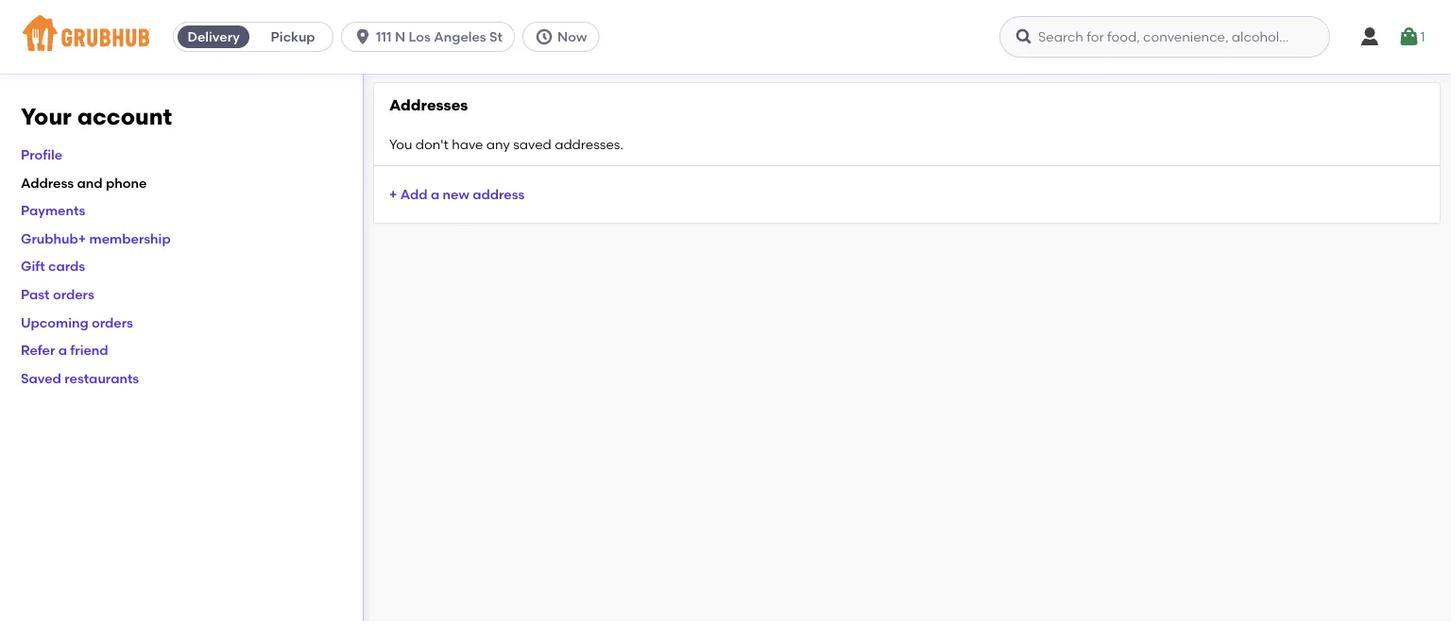 Task type: vqa. For each thing, say whether or not it's contained in the screenshot.
svg image for 1
yes



Task type: describe. For each thing, give the bounding box(es) containing it.
0 horizontal spatial a
[[58, 342, 67, 358]]

profile
[[21, 147, 62, 163]]

111
[[376, 29, 392, 45]]

refer a friend
[[21, 342, 108, 358]]

saved restaurants link
[[21, 370, 139, 386]]

friend
[[70, 342, 108, 358]]

grubhub+
[[21, 231, 86, 247]]

past orders link
[[21, 286, 94, 303]]

address and phone link
[[21, 175, 147, 191]]

past
[[21, 286, 50, 303]]

+ add a new address
[[389, 186, 525, 202]]

you don't have any saved addresses.
[[389, 136, 624, 152]]

address
[[473, 186, 525, 202]]

address and phone
[[21, 175, 147, 191]]

new
[[443, 186, 470, 202]]

delivery button
[[174, 22, 253, 52]]

gift
[[21, 259, 45, 275]]

svg image for now
[[535, 27, 554, 46]]

2 horizontal spatial svg image
[[1359, 26, 1381, 48]]

refer a friend link
[[21, 342, 108, 358]]

a inside button
[[431, 186, 440, 202]]

1 button
[[1398, 20, 1425, 54]]

any
[[486, 136, 510, 152]]

address
[[21, 175, 74, 191]]

saved
[[21, 370, 61, 386]]

n
[[395, 29, 405, 45]]

+ add a new address button
[[389, 177, 525, 212]]

now
[[558, 29, 587, 45]]

angeles
[[434, 29, 486, 45]]

payments link
[[21, 203, 85, 219]]

addresses
[[389, 96, 468, 114]]

pickup button
[[253, 22, 333, 52]]

refer
[[21, 342, 55, 358]]

gift cards
[[21, 259, 85, 275]]

gift cards link
[[21, 259, 85, 275]]

saved
[[513, 136, 552, 152]]



Task type: locate. For each thing, give the bounding box(es) containing it.
st
[[490, 29, 503, 45]]

svg image left now
[[535, 27, 554, 46]]

111 n los angeles st button
[[341, 22, 523, 52]]

a right 'refer'
[[58, 342, 67, 358]]

have
[[452, 136, 483, 152]]

your account
[[21, 103, 172, 130]]

1 horizontal spatial svg image
[[535, 27, 554, 46]]

svg image inside 1 button
[[1398, 26, 1421, 48]]

svg image
[[1398, 26, 1421, 48], [1015, 27, 1034, 46]]

0 vertical spatial orders
[[53, 286, 94, 303]]

orders up the friend
[[92, 314, 133, 331]]

svg image left 111
[[353, 27, 372, 46]]

membership
[[89, 231, 171, 247]]

los
[[409, 29, 431, 45]]

account
[[77, 103, 172, 130]]

svg image left 1 button
[[1359, 26, 1381, 48]]

upcoming
[[21, 314, 89, 331]]

now button
[[523, 22, 607, 52]]

payments
[[21, 203, 85, 219]]

svg image for 111 n los angeles st
[[353, 27, 372, 46]]

pickup
[[271, 29, 315, 45]]

a
[[431, 186, 440, 202], [58, 342, 67, 358]]

you
[[389, 136, 412, 152]]

orders for past orders
[[53, 286, 94, 303]]

1 vertical spatial a
[[58, 342, 67, 358]]

cards
[[48, 259, 85, 275]]

+
[[389, 186, 397, 202]]

1 vertical spatial orders
[[92, 314, 133, 331]]

0 vertical spatial a
[[431, 186, 440, 202]]

don't
[[416, 136, 449, 152]]

1 horizontal spatial svg image
[[1398, 26, 1421, 48]]

0 horizontal spatial svg image
[[1015, 27, 1034, 46]]

svg image inside now button
[[535, 27, 554, 46]]

past orders
[[21, 286, 94, 303]]

saved restaurants
[[21, 370, 139, 386]]

111 n los angeles st
[[376, 29, 503, 45]]

your
[[21, 103, 72, 130]]

grubhub+ membership link
[[21, 231, 171, 247]]

profile link
[[21, 147, 62, 163]]

Search for food, convenience, alcohol... search field
[[1000, 16, 1330, 58]]

main navigation navigation
[[0, 0, 1451, 74]]

addresses.
[[555, 136, 624, 152]]

1
[[1421, 29, 1425, 45]]

orders up 'upcoming orders'
[[53, 286, 94, 303]]

upcoming orders
[[21, 314, 133, 331]]

a left new
[[431, 186, 440, 202]]

and
[[77, 175, 103, 191]]

upcoming orders link
[[21, 314, 133, 331]]

grubhub+ membership
[[21, 231, 171, 247]]

add
[[400, 186, 428, 202]]

restaurants
[[64, 370, 139, 386]]

delivery
[[188, 29, 240, 45]]

orders for upcoming orders
[[92, 314, 133, 331]]

svg image inside 111 n los angeles st 'button'
[[353, 27, 372, 46]]

orders
[[53, 286, 94, 303], [92, 314, 133, 331]]

0 horizontal spatial svg image
[[353, 27, 372, 46]]

phone
[[106, 175, 147, 191]]

svg image
[[1359, 26, 1381, 48], [353, 27, 372, 46], [535, 27, 554, 46]]

1 horizontal spatial a
[[431, 186, 440, 202]]



